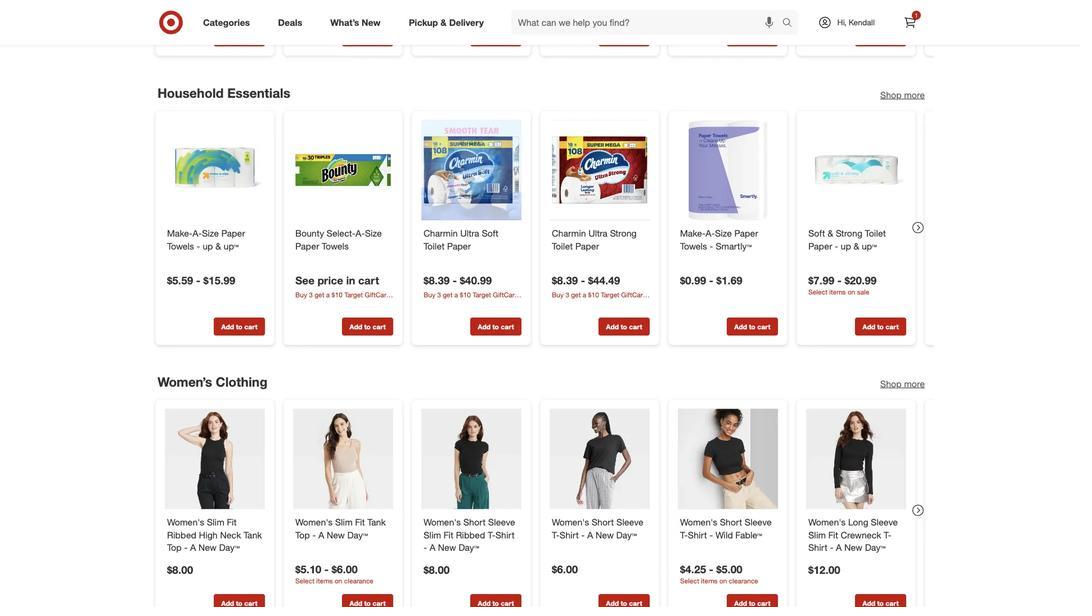 Task type: vqa. For each thing, say whether or not it's contained in the screenshot.
$8.39 - $40.99
yes



Task type: describe. For each thing, give the bounding box(es) containing it.
paper for $7.99 - $20.99
[[809, 241, 833, 252]]

- inside $5.10 - $6.00 select items on clearance
[[325, 564, 329, 577]]

women's short sleeve t-shirt - a new day™
[[552, 517, 644, 541]]

add to cart button for make-a-size paper towels - up & up™
[[214, 318, 265, 336]]

on for $5.00
[[720, 577, 728, 586]]

women's slim fit tank top - a new day™ link
[[296, 516, 391, 542]]

neck
[[220, 530, 241, 541]]

shirt inside women's long sleeve slim fit crewneck t- shirt - a new day™
[[809, 543, 828, 554]]

$8.39 - $40.99
[[424, 274, 492, 287]]

tank inside women's slim fit ribbed high neck tank top - a new day™
[[244, 530, 262, 541]]

sale
[[858, 288, 870, 296]]

day™ for women's short sleeve slim fit ribbed t-shirt - a new day™
[[459, 543, 479, 554]]

shop for essentials
[[881, 89, 902, 100]]

see
[[296, 274, 315, 287]]

fable™
[[736, 530, 763, 541]]

paper for $8.39 - $44.49
[[576, 241, 600, 252]]

make-a-size paper towels - smartly™ link
[[681, 227, 776, 253]]

sleeve for $6.00
[[617, 517, 644, 528]]

women's short sleeve t-shirt - wild fable™ link
[[681, 516, 776, 542]]

select-
[[327, 228, 356, 239]]

slim inside women's long sleeve slim fit crewneck t- shirt - a new day™
[[809, 530, 826, 541]]

women's short sleeve slim fit ribbed t-shirt - a new day™
[[424, 517, 515, 554]]

women's slim fit ribbed high neck tank top - a new day™
[[167, 517, 262, 554]]

$0.99 - $1.69
[[681, 274, 743, 287]]

fit inside women's short sleeve slim fit ribbed t-shirt - a new day™
[[444, 530, 454, 541]]

- inside $4.25 - $5.00 select items on clearance
[[710, 564, 714, 577]]

- inside "make-a-size paper towels - smartly™"
[[710, 241, 714, 252]]

fit inside women's long sleeve slim fit crewneck t- shirt - a new day™
[[829, 530, 839, 541]]

$8.39 - $44.49
[[552, 274, 621, 287]]

$0.99
[[681, 274, 707, 287]]

what's
[[331, 17, 359, 28]]

add to cart for soft & strong toilet paper - up & up™
[[863, 323, 899, 331]]

shop more for essentials
[[881, 89, 925, 100]]

a- for $5.59
[[193, 228, 202, 239]]

hi,
[[838, 17, 847, 27]]

$6.00 inside $5.10 - $6.00 select items on clearance
[[332, 564, 358, 577]]

women's
[[158, 375, 212, 390]]

top inside women's slim fit ribbed high neck tank top - a new day™
[[167, 543, 182, 554]]

charmin for $8.39 - $40.99
[[424, 228, 458, 239]]

search button
[[778, 10, 805, 37]]

make-a-size paper towels - smartly™
[[681, 228, 759, 252]]

women's for women's long sleeve slim fit crewneck t- shirt - a new day™
[[809, 517, 846, 528]]

bounty select-a-size paper towels link
[[296, 227, 391, 253]]

women's short sleeve slim fit ribbed t-shirt - a new day™ link
[[424, 516, 520, 555]]

essentials
[[227, 85, 290, 101]]

soft inside charmin ultra soft toilet paper
[[482, 228, 499, 239]]

categories link
[[194, 10, 264, 35]]

size for $5.59
[[202, 228, 219, 239]]

t- inside women's long sleeve slim fit crewneck t- shirt - a new day™
[[884, 530, 892, 541]]

$4.25 - $5.00 select items on clearance
[[681, 564, 759, 586]]

$5.10
[[296, 564, 322, 577]]

- inside women's slim fit ribbed high neck tank top - a new day™
[[184, 543, 188, 554]]

shop more for clothing
[[881, 379, 925, 390]]

ultra for $40.99
[[461, 228, 480, 239]]

& inside make-a-size paper towels - up & up™
[[216, 241, 221, 252]]

ultra for $44.49
[[589, 228, 608, 239]]

ribbed inside women's slim fit ribbed high neck tank top - a new day™
[[167, 530, 197, 541]]

- inside women's short sleeve slim fit ribbed t-shirt - a new day™
[[424, 543, 427, 554]]

$44.49
[[589, 274, 621, 287]]

$5.59
[[167, 274, 193, 287]]

size inside bounty select-a-size paper towels
[[365, 228, 382, 239]]

tank inside 'women's slim fit tank top - a new day™'
[[368, 517, 386, 528]]

charmin ultra strong toilet paper
[[552, 228, 637, 252]]

- inside $7.99 - $20.99 select items on sale
[[838, 274, 842, 287]]

shop more button for household essentials
[[881, 89, 925, 101]]

- inside women's short sleeve t-shirt - a new day™
[[582, 530, 585, 541]]

- inside soft & strong toilet paper - up & up™
[[835, 241, 839, 252]]

women's for women's slim fit tank top - a new day™
[[296, 517, 333, 528]]

a- for $0.99
[[706, 228, 715, 239]]

pickup & delivery
[[409, 17, 484, 28]]

$5.59 - $15.99
[[167, 274, 236, 287]]

pickup
[[409, 17, 438, 28]]

$7.99 - $20.99 select items on sale
[[809, 274, 877, 296]]

t- inside women's short sleeve slim fit ribbed t-shirt - a new day™
[[488, 530, 496, 541]]

a inside women's short sleeve t-shirt - a new day™
[[588, 530, 593, 541]]

top inside 'women's slim fit tank top - a new day™'
[[296, 530, 310, 541]]

clothing
[[216, 375, 268, 390]]

bounty
[[296, 228, 324, 239]]

charmin ultra soft toilet paper
[[424, 228, 499, 252]]

make-a-size paper towels - up & up™ link
[[167, 227, 263, 253]]

sleeve for $8.00
[[488, 517, 515, 528]]

high
[[199, 530, 218, 541]]

day™ inside women's short sleeve t-shirt - a new day™
[[617, 530, 637, 541]]

add for make-a-size paper towels - up & up™
[[221, 323, 234, 331]]

sleeve for $12.00
[[871, 517, 898, 528]]

$8.39 for $8.39 - $44.49
[[552, 274, 578, 287]]

slim inside 'women's slim fit tank top - a new day™'
[[335, 517, 353, 528]]

$4.25
[[681, 564, 707, 577]]

ribbed inside women's short sleeve slim fit ribbed t-shirt - a new day™
[[456, 530, 485, 541]]

price
[[318, 274, 343, 287]]

& right pickup
[[441, 17, 447, 28]]

charmin ultra soft toilet paper link
[[424, 227, 520, 253]]

shop for clothing
[[881, 379, 902, 390]]

shirt inside the women's short sleeve t-shirt - wild fable™
[[688, 530, 707, 541]]

slim inside women's slim fit ribbed high neck tank top - a new day™
[[207, 517, 224, 528]]

new inside women's long sleeve slim fit crewneck t- shirt - a new day™
[[845, 543, 863, 554]]

more for household essentials
[[905, 89, 925, 100]]

what's new
[[331, 17, 381, 28]]

a- inside bounty select-a-size paper towels
[[356, 228, 365, 239]]

up for size
[[203, 241, 213, 252]]

sleeve inside the women's short sleeve t-shirt - wild fable™
[[745, 517, 772, 528]]

wild
[[716, 530, 733, 541]]

add to cart for bounty select-a-size paper towels
[[350, 323, 386, 331]]

to for make-a-size paper towels - smartly™
[[749, 323, 756, 331]]

- inside the women's short sleeve t-shirt - wild fable™
[[710, 530, 713, 541]]

add for charmin ultra soft toilet paper
[[478, 323, 491, 331]]

women's for women's slim fit ribbed high neck tank top - a new day™
[[167, 517, 204, 528]]

$7.99
[[809, 274, 835, 287]]

add to cart button for soft & strong toilet paper - up & up™
[[856, 318, 907, 336]]

to for make-a-size paper towels - up & up™
[[236, 323, 243, 331]]

see price in cart
[[296, 274, 379, 287]]

towels inside bounty select-a-size paper towels
[[322, 241, 349, 252]]

soft & strong toilet paper - up & up™
[[809, 228, 886, 252]]

size for $0.99
[[715, 228, 732, 239]]

$12.00
[[809, 564, 841, 577]]

paper inside "make-a-size paper towels - smartly™"
[[735, 228, 759, 239]]

paper inside make-a-size paper towels - up & up™
[[221, 228, 245, 239]]

toilet for $7.99 - $20.99
[[865, 228, 886, 239]]

crewneck
[[841, 530, 882, 541]]

toilet for $8.39 - $40.99
[[424, 241, 445, 252]]

$5.00
[[717, 564, 743, 577]]



Task type: locate. For each thing, give the bounding box(es) containing it.
women's for women's short sleeve slim fit ribbed t-shirt - a new day™
[[424, 517, 461, 528]]

$5.10 - $6.00 select items on clearance
[[296, 564, 374, 586]]

4 sleeve from the left
[[871, 517, 898, 528]]

2 sleeve from the left
[[617, 517, 644, 528]]

1 vertical spatial tank
[[244, 530, 262, 541]]

2 make- from the left
[[681, 228, 706, 239]]

women's inside the women's short sleeve t-shirt - wild fable™
[[681, 517, 718, 528]]

1 a- from the left
[[193, 228, 202, 239]]

household
[[158, 85, 224, 101]]

add to cart button for charmin ultra soft toilet paper
[[471, 318, 522, 336]]

1 size from the left
[[202, 228, 219, 239]]

select for $4.25 - $5.00
[[681, 577, 700, 586]]

select inside $7.99 - $20.99 select items on sale
[[809, 288, 828, 296]]

slim
[[207, 517, 224, 528], [335, 517, 353, 528], [424, 530, 441, 541], [809, 530, 826, 541]]

2 horizontal spatial items
[[830, 288, 846, 296]]

toilet up the $8.39 - $44.49
[[552, 241, 573, 252]]

bounty select-a-size paper towels
[[296, 228, 382, 252]]

0 horizontal spatial soft
[[482, 228, 499, 239]]

add to cart for charmin ultra soft toilet paper
[[478, 323, 514, 331]]

day™ inside 'women's slim fit tank top - a new day™'
[[348, 530, 368, 541]]

women's inside women's slim fit ribbed high neck tank top - a new day™
[[167, 517, 204, 528]]

size inside make-a-size paper towels - up & up™
[[202, 228, 219, 239]]

strong up $20.99
[[836, 228, 863, 239]]

shirt inside women's short sleeve slim fit ribbed t-shirt - a new day™
[[496, 530, 515, 541]]

- inside 'women's slim fit tank top - a new day™'
[[313, 530, 316, 541]]

1 short from the left
[[464, 517, 486, 528]]

a- right "bounty"
[[356, 228, 365, 239]]

add to cart for charmin ultra strong toilet paper
[[606, 323, 643, 331]]

a
[[319, 530, 324, 541], [588, 530, 593, 541], [190, 543, 196, 554], [430, 543, 436, 554], [837, 543, 842, 554]]

up™
[[224, 241, 239, 252], [862, 241, 877, 252]]

2 shop more from the top
[[881, 379, 925, 390]]

1 ribbed from the left
[[167, 530, 197, 541]]

1 horizontal spatial items
[[702, 577, 718, 586]]

& up $15.99
[[216, 241, 221, 252]]

strong up '$44.49' at the right of page
[[610, 228, 637, 239]]

1 t- from the left
[[488, 530, 496, 541]]

soft up $7.99
[[809, 228, 826, 239]]

What can we help you find? suggestions appear below search field
[[512, 10, 786, 35]]

1 link
[[898, 10, 923, 35]]

add for soft & strong toilet paper - up & up™
[[863, 323, 876, 331]]

tank
[[368, 517, 386, 528], [244, 530, 262, 541]]

3 t- from the left
[[681, 530, 688, 541]]

charmin inside charmin ultra soft toilet paper
[[424, 228, 458, 239]]

new inside 'women's slim fit tank top - a new day™'
[[327, 530, 345, 541]]

1 make- from the left
[[167, 228, 193, 239]]

$8.39 left $40.99
[[424, 274, 450, 287]]

towels inside "make-a-size paper towels - smartly™"
[[681, 241, 708, 252]]

clearance inside $4.25 - $5.00 select items on clearance
[[729, 577, 759, 586]]

clearance for $5.00
[[729, 577, 759, 586]]

towels up $0.99
[[681, 241, 708, 252]]

add to cart button for charmin ultra strong toilet paper
[[599, 318, 650, 336]]

2 $8.00 from the left
[[424, 564, 450, 577]]

on down $5.00
[[720, 577, 728, 586]]

1 horizontal spatial select
[[681, 577, 700, 586]]

0 horizontal spatial $8.00
[[167, 564, 193, 577]]

1 soft from the left
[[482, 228, 499, 239]]

0 horizontal spatial $6.00
[[332, 564, 358, 577]]

1 horizontal spatial up
[[841, 241, 852, 252]]

1 horizontal spatial clearance
[[729, 577, 759, 586]]

clearance inside $5.10 - $6.00 select items on clearance
[[344, 577, 374, 586]]

2 horizontal spatial toilet
[[865, 228, 886, 239]]

0 horizontal spatial up
[[203, 241, 213, 252]]

1 vertical spatial more
[[905, 379, 925, 390]]

add to cart button for bounty select-a-size paper towels
[[342, 318, 393, 336]]

strong
[[610, 228, 637, 239], [836, 228, 863, 239]]

1 $8.39 from the left
[[424, 274, 450, 287]]

on for $6.00
[[335, 577, 343, 586]]

delivery
[[449, 17, 484, 28]]

size right select-
[[365, 228, 382, 239]]

women's slim fit tank top - a new day™ image
[[293, 409, 393, 510], [293, 409, 393, 510]]

select inside $5.10 - $6.00 select items on clearance
[[296, 577, 315, 586]]

shop more
[[881, 89, 925, 100], [881, 379, 925, 390]]

women's short sleeve t-shirt - wild fable™
[[681, 517, 772, 541]]

toilet up $8.39 - $40.99
[[424, 241, 445, 252]]

3 sleeve from the left
[[745, 517, 772, 528]]

$40.99
[[460, 274, 492, 287]]

new
[[362, 17, 381, 28], [327, 530, 345, 541], [596, 530, 614, 541], [199, 543, 217, 554], [438, 543, 456, 554], [845, 543, 863, 554]]

soft & strong toilet paper - up & up™ link
[[809, 227, 905, 253]]

select inside $4.25 - $5.00 select items on clearance
[[681, 577, 700, 586]]

size up $15.99
[[202, 228, 219, 239]]

women's long sleeve slim fit crewneck t-shirt - a new day™ image
[[807, 409, 907, 510], [807, 409, 907, 510]]

a for women's short sleeve slim fit ribbed t-shirt - a new day™
[[430, 543, 436, 554]]

on down 'women's slim fit tank top - a new day™'
[[335, 577, 343, 586]]

2 $8.39 from the left
[[552, 274, 578, 287]]

0 vertical spatial top
[[296, 530, 310, 541]]

1 towels from the left
[[167, 241, 194, 252]]

women's inside 'women's slim fit tank top - a new day™'
[[296, 517, 333, 528]]

clearance
[[344, 577, 374, 586], [729, 577, 759, 586]]

up inside make-a-size paper towels - up & up™
[[203, 241, 213, 252]]

ultra up $40.99
[[461, 228, 480, 239]]

1 shop more from the top
[[881, 89, 925, 100]]

a- inside "make-a-size paper towels - smartly™"
[[706, 228, 715, 239]]

select down $5.10
[[296, 577, 315, 586]]

2 soft from the left
[[809, 228, 826, 239]]

what's new link
[[321, 10, 395, 35]]

bounty select-a-size paper towels image
[[293, 120, 393, 220], [293, 120, 393, 220]]

add for make-a-size paper towels - smartly™
[[735, 323, 748, 331]]

women's long sleeve slim fit crewneck t- shirt - a new day™
[[809, 517, 898, 554]]

strong for $8.39 - $44.49
[[610, 228, 637, 239]]

strong inside charmin ultra strong toilet paper
[[610, 228, 637, 239]]

0 horizontal spatial items
[[317, 577, 333, 586]]

deals
[[278, 17, 302, 28]]

search
[[778, 18, 805, 29]]

make-a-size paper towels - up & up™ image
[[165, 120, 265, 220], [165, 120, 265, 220]]

0 horizontal spatial short
[[464, 517, 486, 528]]

items
[[830, 288, 846, 296], [317, 577, 333, 586], [702, 577, 718, 586]]

on inside $5.10 - $6.00 select items on clearance
[[335, 577, 343, 586]]

up
[[203, 241, 213, 252], [841, 241, 852, 252]]

top
[[296, 530, 310, 541], [167, 543, 182, 554]]

1 horizontal spatial $8.00
[[424, 564, 450, 577]]

a inside women's short sleeve slim fit ribbed t-shirt - a new day™
[[430, 543, 436, 554]]

a- inside make-a-size paper towels - up & up™
[[193, 228, 202, 239]]

day™ inside women's slim fit ribbed high neck tank top - a new day™
[[219, 543, 240, 554]]

$8.00
[[167, 564, 193, 577], [424, 564, 450, 577]]

select down $4.25
[[681, 577, 700, 586]]

pickup & delivery link
[[399, 10, 498, 35]]

4 t- from the left
[[884, 530, 892, 541]]

1 horizontal spatial $6.00
[[552, 564, 578, 577]]

make- for $0.99 - $1.69
[[681, 228, 706, 239]]

$8.39 left '$44.49' at the right of page
[[552, 274, 578, 287]]

to for charmin ultra soft toilet paper
[[493, 323, 499, 331]]

2 shop from the top
[[881, 379, 902, 390]]

new inside women's short sleeve slim fit ribbed t-shirt - a new day™
[[438, 543, 456, 554]]

0 horizontal spatial ribbed
[[167, 530, 197, 541]]

day™ for women's slim fit ribbed high neck tank top - a new day™
[[219, 543, 240, 554]]

in
[[346, 274, 356, 287]]

paper up $15.99
[[221, 228, 245, 239]]

paper for see price in cart
[[296, 241, 319, 252]]

2 charmin from the left
[[552, 228, 586, 239]]

strong for $7.99 - $20.99
[[836, 228, 863, 239]]

categories
[[203, 17, 250, 28]]

0 horizontal spatial tank
[[244, 530, 262, 541]]

ultra up '$44.49' at the right of page
[[589, 228, 608, 239]]

up™ inside soft & strong toilet paper - up & up™
[[862, 241, 877, 252]]

1 vertical spatial shop more
[[881, 379, 925, 390]]

women's for women's short sleeve t-shirt - wild fable™
[[681, 517, 718, 528]]

1
[[915, 12, 919, 19]]

towels
[[167, 241, 194, 252], [322, 241, 349, 252], [681, 241, 708, 252]]

2 horizontal spatial a-
[[706, 228, 715, 239]]

sleeve inside women's long sleeve slim fit crewneck t- shirt - a new day™
[[871, 517, 898, 528]]

charmin ultra strong toilet paper link
[[552, 227, 648, 253]]

a-
[[193, 228, 202, 239], [356, 228, 365, 239], [706, 228, 715, 239]]

up for strong
[[841, 241, 852, 252]]

t-
[[488, 530, 496, 541], [552, 530, 560, 541], [681, 530, 688, 541], [884, 530, 892, 541]]

1 vertical spatial top
[[167, 543, 182, 554]]

make-a-size paper towels - smartly™ image
[[678, 120, 779, 220], [678, 120, 779, 220]]

3 a- from the left
[[706, 228, 715, 239]]

1 women's from the left
[[167, 517, 204, 528]]

2 horizontal spatial size
[[715, 228, 732, 239]]

2 size from the left
[[365, 228, 382, 239]]

2 horizontal spatial on
[[848, 288, 856, 296]]

0 horizontal spatial ultra
[[461, 228, 480, 239]]

short
[[464, 517, 486, 528], [592, 517, 614, 528], [720, 517, 743, 528]]

3 size from the left
[[715, 228, 732, 239]]

$15.99
[[204, 274, 236, 287]]

0 horizontal spatial on
[[335, 577, 343, 586]]

0 horizontal spatial a-
[[193, 228, 202, 239]]

items for $4.25
[[702, 577, 718, 586]]

paper up $7.99
[[809, 241, 833, 252]]

women's short sleeve slim fit ribbed t-shirt - a new day™ image
[[422, 409, 522, 510], [422, 409, 522, 510]]

1 ultra from the left
[[461, 228, 480, 239]]

0 horizontal spatial $8.39
[[424, 274, 450, 287]]

women's long sleeve slim fit crewneck t- shirt - a new day™ link
[[809, 516, 905, 555]]

$8.00 for women's slim fit ribbed high neck tank top - a new day™
[[167, 564, 193, 577]]

kendall
[[849, 17, 875, 27]]

select for $5.10 - $6.00
[[296, 577, 315, 586]]

2 strong from the left
[[836, 228, 863, 239]]

$8.00 for women's short sleeve slim fit ribbed t-shirt - a new day™
[[424, 564, 450, 577]]

hi, kendall
[[838, 17, 875, 27]]

3 towels from the left
[[681, 241, 708, 252]]

paper up smartly™
[[735, 228, 759, 239]]

towels up $5.59
[[167, 241, 194, 252]]

$8.00 down women's short sleeve slim fit ribbed t-shirt - a new day™
[[424, 564, 450, 577]]

&
[[441, 17, 447, 28], [828, 228, 834, 239], [216, 241, 221, 252], [854, 241, 860, 252]]

women's short sleeve t-shirt - wild fable™ image
[[678, 409, 779, 510], [678, 409, 779, 510]]

charmin ultra strong toilet paper image
[[550, 120, 650, 220], [550, 120, 650, 220]]

a for women's slim fit ribbed high neck tank top - a new day™
[[190, 543, 196, 554]]

women's inside women's long sleeve slim fit crewneck t- shirt - a new day™
[[809, 517, 846, 528]]

up™ up $15.99
[[224, 241, 239, 252]]

new inside women's short sleeve t-shirt - a new day™
[[596, 530, 614, 541]]

2 more from the top
[[905, 379, 925, 390]]

0 horizontal spatial towels
[[167, 241, 194, 252]]

sleeve
[[488, 517, 515, 528], [617, 517, 644, 528], [745, 517, 772, 528], [871, 517, 898, 528]]

select for $7.99 - $20.99
[[809, 288, 828, 296]]

short inside women's short sleeve t-shirt - a new day™
[[592, 517, 614, 528]]

0 vertical spatial shop more
[[881, 89, 925, 100]]

0 horizontal spatial size
[[202, 228, 219, 239]]

items inside $7.99 - $20.99 select items on sale
[[830, 288, 846, 296]]

a- up $5.59 - $15.99
[[193, 228, 202, 239]]

a inside 'women's slim fit tank top - a new day™'
[[319, 530, 324, 541]]

short inside the women's short sleeve t-shirt - wild fable™
[[720, 517, 743, 528]]

1 horizontal spatial towels
[[322, 241, 349, 252]]

1 vertical spatial shop more button
[[881, 378, 925, 391]]

paper inside charmin ultra soft toilet paper
[[447, 241, 471, 252]]

1 horizontal spatial top
[[296, 530, 310, 541]]

sleeve inside women's short sleeve slim fit ribbed t-shirt - a new day™
[[488, 517, 515, 528]]

1 horizontal spatial make-
[[681, 228, 706, 239]]

soft up $40.99
[[482, 228, 499, 239]]

3 short from the left
[[720, 517, 743, 528]]

toilet inside soft & strong toilet paper - up & up™
[[865, 228, 886, 239]]

strong inside soft & strong toilet paper - up & up™
[[836, 228, 863, 239]]

2 ultra from the left
[[589, 228, 608, 239]]

size up smartly™
[[715, 228, 732, 239]]

women's short sleeve t-shirt - a new day™ link
[[552, 516, 648, 542]]

$6.00 right $5.10
[[332, 564, 358, 577]]

on
[[848, 288, 856, 296], [335, 577, 343, 586], [720, 577, 728, 586]]

2 up from the left
[[841, 241, 852, 252]]

size inside "make-a-size paper towels - smartly™"
[[715, 228, 732, 239]]

charmin up the $8.39 - $44.49
[[552, 228, 586, 239]]

to for soft & strong toilet paper - up & up™
[[878, 323, 884, 331]]

charmin up $8.39 - $40.99
[[424, 228, 458, 239]]

0 horizontal spatial make-
[[167, 228, 193, 239]]

charmin ultra soft toilet paper image
[[422, 120, 522, 220], [422, 120, 522, 220]]

paper up the $8.39 - $44.49
[[576, 241, 600, 252]]

1 more from the top
[[905, 89, 925, 100]]

make- up $0.99
[[681, 228, 706, 239]]

items inside $5.10 - $6.00 select items on clearance
[[317, 577, 333, 586]]

add for charmin ultra strong toilet paper
[[606, 323, 619, 331]]

1 horizontal spatial up™
[[862, 241, 877, 252]]

women's slim fit tank top - a new day™
[[296, 517, 386, 541]]

toilet
[[865, 228, 886, 239], [424, 241, 445, 252], [552, 241, 573, 252]]

up™ up $20.99
[[862, 241, 877, 252]]

up™ for paper
[[224, 241, 239, 252]]

1 clearance from the left
[[344, 577, 374, 586]]

deals link
[[269, 10, 316, 35]]

2 up™ from the left
[[862, 241, 877, 252]]

1 horizontal spatial a-
[[356, 228, 365, 239]]

up™ for toilet
[[862, 241, 877, 252]]

0 horizontal spatial top
[[167, 543, 182, 554]]

day™ inside women's long sleeve slim fit crewneck t- shirt - a new day™
[[866, 543, 886, 554]]

1 horizontal spatial tank
[[368, 517, 386, 528]]

make- for $5.59 - $15.99
[[167, 228, 193, 239]]

1 horizontal spatial charmin
[[552, 228, 586, 239]]

up™ inside make-a-size paper towels - up & up™
[[224, 241, 239, 252]]

1 up™ from the left
[[224, 241, 239, 252]]

1 horizontal spatial toilet
[[552, 241, 573, 252]]

short for $6.00
[[592, 517, 614, 528]]

fit inside 'women's slim fit tank top - a new day™'
[[355, 517, 365, 528]]

1 horizontal spatial soft
[[809, 228, 826, 239]]

select
[[809, 288, 828, 296], [296, 577, 315, 586], [681, 577, 700, 586]]

women's for women's short sleeve t-shirt - a new day™
[[552, 517, 590, 528]]

2 horizontal spatial short
[[720, 517, 743, 528]]

add
[[478, 33, 491, 42], [606, 33, 619, 42], [735, 33, 748, 42], [221, 323, 234, 331], [350, 323, 363, 331], [478, 323, 491, 331], [606, 323, 619, 331], [735, 323, 748, 331], [863, 323, 876, 331]]

$6.00 down women's short sleeve t-shirt - a new day™
[[552, 564, 578, 577]]

women's short sleeve t-shirt - a new day™ image
[[550, 409, 650, 510], [550, 409, 650, 510]]

clearance down women's slim fit tank top - a new day™ link
[[344, 577, 374, 586]]

day™ for women's long sleeve slim fit crewneck t- shirt - a new day™
[[866, 543, 886, 554]]

paper down "bounty"
[[296, 241, 319, 252]]

women's slim fit ribbed high neck tank top - a new day™ link
[[167, 516, 263, 555]]

1 horizontal spatial strong
[[836, 228, 863, 239]]

sleeve inside women's short sleeve t-shirt - a new day™
[[617, 517, 644, 528]]

add for bounty select-a-size paper towels
[[350, 323, 363, 331]]

- inside make-a-size paper towels - up & up™
[[197, 241, 200, 252]]

soft inside soft & strong toilet paper - up & up™
[[809, 228, 826, 239]]

2 ribbed from the left
[[456, 530, 485, 541]]

household essentials
[[158, 85, 290, 101]]

$8.00 down women's slim fit ribbed high neck tank top - a new day™ on the left bottom of page
[[167, 564, 193, 577]]

0 horizontal spatial strong
[[610, 228, 637, 239]]

more for women's clothing
[[905, 379, 925, 390]]

2 a- from the left
[[356, 228, 365, 239]]

on inside $4.25 - $5.00 select items on clearance
[[720, 577, 728, 586]]

items down $7.99
[[830, 288, 846, 296]]

4 women's from the left
[[552, 517, 590, 528]]

0 vertical spatial shop
[[881, 89, 902, 100]]

0 vertical spatial shop more button
[[881, 89, 925, 101]]

2 towels from the left
[[322, 241, 349, 252]]

2 horizontal spatial select
[[809, 288, 828, 296]]

t- inside the women's short sleeve t-shirt - wild fable™
[[681, 530, 688, 541]]

- inside women's long sleeve slim fit crewneck t- shirt - a new day™
[[831, 543, 834, 554]]

clearance down $5.00
[[729, 577, 759, 586]]

2 short from the left
[[592, 517, 614, 528]]

add to cart button for make-a-size paper towels - smartly™
[[727, 318, 779, 336]]

soft & strong toilet paper - up & up™ image
[[807, 120, 907, 220], [807, 120, 907, 220]]

1 $8.00 from the left
[[167, 564, 193, 577]]

add to cart for make-a-size paper towels - smartly™
[[735, 323, 771, 331]]

make- up $5.59
[[167, 228, 193, 239]]

5 women's from the left
[[681, 517, 718, 528]]

1 vertical spatial shop
[[881, 379, 902, 390]]

towels inside make-a-size paper towels - up & up™
[[167, 241, 194, 252]]

1 horizontal spatial on
[[720, 577, 728, 586]]

ultra inside charmin ultra strong toilet paper
[[589, 228, 608, 239]]

towels for $5.59
[[167, 241, 194, 252]]

ultra inside charmin ultra soft toilet paper
[[461, 228, 480, 239]]

1 sleeve from the left
[[488, 517, 515, 528]]

& up $20.99
[[854, 241, 860, 252]]

toilet inside charmin ultra soft toilet paper
[[424, 241, 445, 252]]

1 shop more button from the top
[[881, 89, 925, 101]]

charmin
[[424, 228, 458, 239], [552, 228, 586, 239]]

shop more button
[[881, 89, 925, 101], [881, 378, 925, 391]]

items inside $4.25 - $5.00 select items on clearance
[[702, 577, 718, 586]]

to for bounty select-a-size paper towels
[[364, 323, 371, 331]]

items for $5.10
[[317, 577, 333, 586]]

1 up from the left
[[203, 241, 213, 252]]

paper inside charmin ultra strong toilet paper
[[576, 241, 600, 252]]

a for women's long sleeve slim fit crewneck t- shirt - a new day™
[[837, 543, 842, 554]]

to for charmin ultra strong toilet paper
[[621, 323, 628, 331]]

shop
[[881, 89, 902, 100], [881, 379, 902, 390]]

1 horizontal spatial $8.39
[[552, 274, 578, 287]]

up inside soft & strong toilet paper - up & up™
[[841, 241, 852, 252]]

smartly™
[[716, 241, 752, 252]]

2 horizontal spatial towels
[[681, 241, 708, 252]]

up up $5.59 - $15.99
[[203, 241, 213, 252]]

new inside the what's new link
[[362, 17, 381, 28]]

2 women's from the left
[[296, 517, 333, 528]]

day™ inside women's short sleeve slim fit ribbed t-shirt - a new day™
[[459, 543, 479, 554]]

shop more button for women's clothing
[[881, 378, 925, 391]]

add to cart for make-a-size paper towels - up & up™
[[221, 323, 258, 331]]

select down $7.99
[[809, 288, 828, 296]]

0 horizontal spatial charmin
[[424, 228, 458, 239]]

ultra
[[461, 228, 480, 239], [589, 228, 608, 239]]

0 horizontal spatial toilet
[[424, 241, 445, 252]]

items for $7.99
[[830, 288, 846, 296]]

6 women's from the left
[[809, 517, 846, 528]]

1 charmin from the left
[[424, 228, 458, 239]]

slim inside women's short sleeve slim fit ribbed t-shirt - a new day™
[[424, 530, 441, 541]]

day™
[[348, 530, 368, 541], [617, 530, 637, 541], [219, 543, 240, 554], [459, 543, 479, 554], [866, 543, 886, 554]]

0 vertical spatial tank
[[368, 517, 386, 528]]

towels down select-
[[322, 241, 349, 252]]

$8.39 for $8.39 - $40.99
[[424, 274, 450, 287]]

0 horizontal spatial select
[[296, 577, 315, 586]]

a inside women's long sleeve slim fit crewneck t- shirt - a new day™
[[837, 543, 842, 554]]

$1.69
[[717, 274, 743, 287]]

make- inside "make-a-size paper towels - smartly™"
[[681, 228, 706, 239]]

cart
[[501, 33, 514, 42], [629, 33, 643, 42], [758, 33, 771, 42], [358, 274, 379, 287], [244, 323, 258, 331], [373, 323, 386, 331], [501, 323, 514, 331], [629, 323, 643, 331], [758, 323, 771, 331], [886, 323, 899, 331]]

t- inside women's short sleeve t-shirt - a new day™
[[552, 530, 560, 541]]

1 $6.00 from the left
[[332, 564, 358, 577]]

toilet inside charmin ultra strong toilet paper
[[552, 241, 573, 252]]

$6.00
[[332, 564, 358, 577], [552, 564, 578, 577]]

add to cart button
[[471, 28, 522, 46], [599, 28, 650, 46], [727, 28, 779, 46], [214, 318, 265, 336], [342, 318, 393, 336], [471, 318, 522, 336], [599, 318, 650, 336], [727, 318, 779, 336], [856, 318, 907, 336]]

1 horizontal spatial ribbed
[[456, 530, 485, 541]]

on for $20.99
[[848, 288, 856, 296]]

charmin for $8.39 - $44.49
[[552, 228, 586, 239]]

women's slim fit ribbed high neck tank top - a new day™ image
[[165, 409, 265, 510], [165, 409, 265, 510]]

items down $4.25
[[702, 577, 718, 586]]

up up $20.99
[[841, 241, 852, 252]]

2 clearance from the left
[[729, 577, 759, 586]]

toilet for $8.39 - $44.49
[[552, 241, 573, 252]]

2 t- from the left
[[552, 530, 560, 541]]

make- inside make-a-size paper towels - up & up™
[[167, 228, 193, 239]]

short for $8.00
[[464, 517, 486, 528]]

1 horizontal spatial size
[[365, 228, 382, 239]]

charmin inside charmin ultra strong toilet paper
[[552, 228, 586, 239]]

paper inside bounty select-a-size paper towels
[[296, 241, 319, 252]]

shirt inside women's short sleeve t-shirt - a new day™
[[560, 530, 579, 541]]

items down $5.10
[[317, 577, 333, 586]]

1 strong from the left
[[610, 228, 637, 239]]

1 horizontal spatial ultra
[[589, 228, 608, 239]]

a- up the $0.99 - $1.69
[[706, 228, 715, 239]]

clearance for $6.00
[[344, 577, 374, 586]]

make-a-size paper towels - up & up™
[[167, 228, 245, 252]]

0 horizontal spatial up™
[[224, 241, 239, 252]]

2 shop more button from the top
[[881, 378, 925, 391]]

on left sale
[[848, 288, 856, 296]]

more
[[905, 89, 925, 100], [905, 379, 925, 390]]

to
[[493, 33, 499, 42], [621, 33, 628, 42], [749, 33, 756, 42], [236, 323, 243, 331], [364, 323, 371, 331], [493, 323, 499, 331], [621, 323, 628, 331], [749, 323, 756, 331], [878, 323, 884, 331]]

on inside $7.99 - $20.99 select items on sale
[[848, 288, 856, 296]]

& up $7.99
[[828, 228, 834, 239]]

a inside women's slim fit ribbed high neck tank top - a new day™
[[190, 543, 196, 554]]

3 women's from the left
[[424, 517, 461, 528]]

new inside women's slim fit ribbed high neck tank top - a new day™
[[199, 543, 217, 554]]

1 horizontal spatial short
[[592, 517, 614, 528]]

paper up $8.39 - $40.99
[[447, 241, 471, 252]]

0 vertical spatial more
[[905, 89, 925, 100]]

towels for $0.99
[[681, 241, 708, 252]]

short inside women's short sleeve slim fit ribbed t-shirt - a new day™
[[464, 517, 486, 528]]

women's clothing
[[158, 375, 268, 390]]

women's inside women's short sleeve t-shirt - a new day™
[[552, 517, 590, 528]]

shirt
[[496, 530, 515, 541], [560, 530, 579, 541], [688, 530, 707, 541], [809, 543, 828, 554]]

0 horizontal spatial clearance
[[344, 577, 374, 586]]

paper
[[221, 228, 245, 239], [735, 228, 759, 239], [296, 241, 319, 252], [447, 241, 471, 252], [576, 241, 600, 252], [809, 241, 833, 252]]

toilet up $20.99
[[865, 228, 886, 239]]

2 $6.00 from the left
[[552, 564, 578, 577]]

fit inside women's slim fit ribbed high neck tank top - a new day™
[[227, 517, 237, 528]]

1 shop from the top
[[881, 89, 902, 100]]

paper for $8.39 - $40.99
[[447, 241, 471, 252]]

long
[[849, 517, 869, 528]]

women's inside women's short sleeve slim fit ribbed t-shirt - a new day™
[[424, 517, 461, 528]]

$20.99
[[845, 274, 877, 287]]



